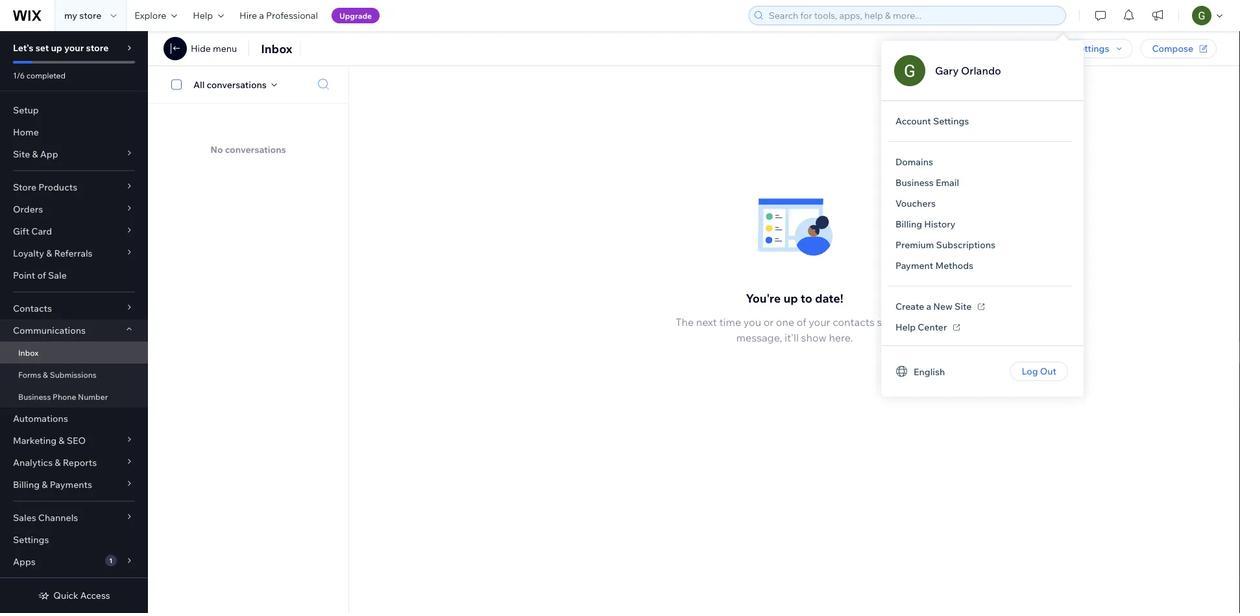 Task type: vqa. For each thing, say whether or not it's contained in the screenshot.
"&" within the Analytics & Reports popup button
no



Task type: locate. For each thing, give the bounding box(es) containing it.
home
[[13, 127, 39, 138]]

1 horizontal spatial a
[[908, 316, 914, 329]]

site right new
[[955, 301, 972, 313]]

a
[[259, 10, 264, 21], [926, 301, 931, 313], [908, 316, 914, 329]]

sale
[[48, 270, 67, 281]]

gift
[[13, 226, 29, 237]]

marketing & seo
[[13, 435, 86, 447]]

vouchers link
[[885, 193, 946, 214]]

you're
[[746, 291, 781, 306]]

store products
[[13, 182, 77, 193]]

conversations right all
[[207, 79, 267, 90]]

business down domains link
[[896, 177, 934, 189]]

sends
[[877, 316, 906, 329]]

1 vertical spatial inbox
[[18, 348, 39, 358]]

billing for billing & payments
[[13, 480, 40, 491]]

& down analytics & reports
[[42, 480, 48, 491]]

communications
[[13, 325, 86, 337]]

& for site
[[32, 149, 38, 160]]

all conversations
[[193, 79, 267, 90]]

store
[[79, 10, 101, 21], [86, 42, 109, 54]]

forms & submissions
[[18, 370, 97, 380]]

loyalty
[[13, 248, 44, 259]]

account settings
[[896, 116, 969, 127]]

conversations right no at the left top of page
[[225, 144, 286, 155]]

0 vertical spatial a
[[259, 10, 264, 21]]

of inside sidebar "element"
[[37, 270, 46, 281]]

0 vertical spatial help
[[193, 10, 213, 21]]

0 horizontal spatial a
[[259, 10, 264, 21]]

marketing
[[13, 435, 57, 447]]

point
[[13, 270, 35, 281]]

0 vertical spatial settings
[[1074, 43, 1109, 54]]

no conversations
[[210, 144, 286, 155]]

conversations for no conversations
[[225, 144, 286, 155]]

a right hire
[[259, 10, 264, 21]]

0 horizontal spatial inbox
[[18, 348, 39, 358]]

help
[[193, 10, 213, 21], [896, 322, 916, 333]]

& inside dropdown button
[[46, 248, 52, 259]]

apps
[[13, 557, 36, 568]]

settings inside settings button
[[1074, 43, 1109, 54]]

let's
[[13, 42, 33, 54]]

2 vertical spatial settings
[[13, 535, 49, 546]]

inbox down 'hire a professional' link
[[261, 41, 292, 56]]

upgrade button
[[332, 8, 380, 23]]

& left seo
[[59, 435, 65, 447]]

0 horizontal spatial site
[[13, 149, 30, 160]]

1 vertical spatial store
[[86, 42, 109, 54]]

business email
[[896, 177, 959, 189]]

1 vertical spatial site
[[955, 301, 972, 313]]

0 vertical spatial billing
[[896, 219, 922, 230]]

your right set
[[64, 42, 84, 54]]

1 horizontal spatial up
[[784, 291, 798, 306]]

billing down analytics
[[13, 480, 40, 491]]

or
[[764, 316, 774, 329]]

business for business email
[[896, 177, 934, 189]]

0 vertical spatial inbox
[[261, 41, 292, 56]]

0 horizontal spatial up
[[51, 42, 62, 54]]

hide menu button
[[164, 37, 237, 60], [191, 43, 237, 55]]

domains link
[[885, 152, 944, 173]]

1 vertical spatial billing
[[13, 480, 40, 491]]

phone
[[53, 392, 76, 402]]

store down the "my store" at the top of page
[[86, 42, 109, 54]]

1 horizontal spatial your
[[809, 316, 831, 329]]

hide
[[191, 43, 211, 54]]

up right set
[[51, 42, 62, 54]]

setup
[[13, 104, 39, 116]]

sidebar element
[[0, 31, 148, 614]]

inbox inside sidebar "element"
[[18, 348, 39, 358]]

a down the "create"
[[908, 316, 914, 329]]

contacts button
[[0, 298, 148, 320]]

1 horizontal spatial help
[[896, 322, 916, 333]]

gary orlando
[[935, 64, 1001, 77]]

help for help
[[193, 10, 213, 21]]

help button
[[185, 0, 232, 31]]

analytics & reports button
[[0, 452, 148, 474]]

2 horizontal spatial settings
[[1074, 43, 1109, 54]]

you
[[744, 316, 761, 329]]

business
[[896, 177, 934, 189], [18, 392, 51, 402]]

0 vertical spatial up
[[51, 42, 62, 54]]

& for forms
[[43, 370, 48, 380]]

history
[[924, 219, 956, 230]]

of left sale
[[37, 270, 46, 281]]

2 horizontal spatial a
[[926, 301, 931, 313]]

a left new
[[926, 301, 931, 313]]

business inside sidebar "element"
[[18, 392, 51, 402]]

business phone number link
[[0, 386, 148, 408]]

of right "one"
[[797, 316, 807, 329]]

0 horizontal spatial settings
[[13, 535, 49, 546]]

hire a professional
[[240, 10, 318, 21]]

store
[[13, 182, 36, 193]]

&
[[32, 149, 38, 160], [46, 248, 52, 259], [43, 370, 48, 380], [59, 435, 65, 447], [55, 458, 61, 469], [42, 480, 48, 491]]

up inside sidebar "element"
[[51, 42, 62, 54]]

0 vertical spatial of
[[37, 270, 46, 281]]

up left to
[[784, 291, 798, 306]]

contacts
[[833, 316, 875, 329]]

settings link
[[0, 530, 148, 552]]

0 vertical spatial site
[[13, 149, 30, 160]]

reports
[[63, 458, 97, 469]]

1 vertical spatial your
[[809, 316, 831, 329]]

& inside 'popup button'
[[59, 435, 65, 447]]

log out link
[[1010, 362, 1068, 382]]

next
[[696, 316, 717, 329]]

hide menu
[[191, 43, 237, 54]]

1 horizontal spatial billing
[[896, 219, 922, 230]]

home link
[[0, 121, 148, 143]]

0 horizontal spatial business
[[18, 392, 51, 402]]

a for professional
[[259, 10, 264, 21]]

1 horizontal spatial business
[[896, 177, 934, 189]]

0 vertical spatial your
[[64, 42, 84, 54]]

billing up premium
[[896, 219, 922, 230]]

inbox up forms
[[18, 348, 39, 358]]

store inside sidebar "element"
[[86, 42, 109, 54]]

0 horizontal spatial of
[[37, 270, 46, 281]]

inbox link
[[0, 342, 148, 364]]

1 horizontal spatial of
[[797, 316, 807, 329]]

0 horizontal spatial your
[[64, 42, 84, 54]]

billing inside popup button
[[13, 480, 40, 491]]

site down home
[[13, 149, 30, 160]]

1 vertical spatial conversations
[[225, 144, 286, 155]]

1 vertical spatial of
[[797, 316, 807, 329]]

settings inside settings link
[[13, 535, 49, 546]]

1 horizontal spatial site
[[955, 301, 972, 313]]

& right forms
[[43, 370, 48, 380]]

help inside help center "link"
[[896, 322, 916, 333]]

0 horizontal spatial help
[[193, 10, 213, 21]]

2 vertical spatial a
[[908, 316, 914, 329]]

conversations
[[207, 79, 267, 90], [225, 144, 286, 155]]

orders
[[13, 204, 43, 215]]

billing history link
[[885, 214, 966, 235]]

settings inside account settings link
[[933, 116, 969, 127]]

analytics
[[13, 458, 53, 469]]

sales channels
[[13, 513, 78, 524]]

card
[[31, 226, 52, 237]]

show
[[801, 331, 827, 344]]

forms
[[18, 370, 41, 380]]

0 horizontal spatial billing
[[13, 480, 40, 491]]

orlando
[[961, 64, 1001, 77]]

& left app
[[32, 149, 38, 160]]

site inside site & app popup button
[[13, 149, 30, 160]]

email
[[936, 177, 959, 189]]

analytics & reports
[[13, 458, 97, 469]]

store right my
[[79, 10, 101, 21]]

1 vertical spatial a
[[926, 301, 931, 313]]

loyalty & referrals button
[[0, 243, 148, 265]]

business down forms
[[18, 392, 51, 402]]

1 horizontal spatial settings
[[933, 116, 969, 127]]

1 vertical spatial settings
[[933, 116, 969, 127]]

1 vertical spatial up
[[784, 291, 798, 306]]

upgrade
[[339, 11, 372, 20]]

None checkbox
[[164, 77, 193, 92]]

you're up to date!
[[746, 291, 844, 306]]

english
[[914, 366, 945, 378]]

of
[[37, 270, 46, 281], [797, 316, 807, 329]]

account
[[896, 116, 931, 127]]

help down the "create"
[[896, 322, 916, 333]]

1 vertical spatial business
[[18, 392, 51, 402]]

site & app
[[13, 149, 58, 160]]

& right loyalty
[[46, 248, 52, 259]]

& left reports
[[55, 458, 61, 469]]

0 vertical spatial conversations
[[207, 79, 267, 90]]

your up show
[[809, 316, 831, 329]]

1 vertical spatial help
[[896, 322, 916, 333]]

settings for settings button
[[1074, 43, 1109, 54]]

0 vertical spatial business
[[896, 177, 934, 189]]

to
[[801, 291, 812, 306]]

hire a professional link
[[232, 0, 326, 31]]

help inside button
[[193, 10, 213, 21]]

settings
[[1074, 43, 1109, 54], [933, 116, 969, 127], [13, 535, 49, 546]]

help up the hide
[[193, 10, 213, 21]]

my store
[[64, 10, 101, 21]]

site & app button
[[0, 143, 148, 166]]



Task type: describe. For each thing, give the bounding box(es) containing it.
quick access
[[53, 591, 110, 602]]

business phone number
[[18, 392, 108, 402]]

create
[[896, 301, 924, 313]]

gift card
[[13, 226, 52, 237]]

1/6 completed
[[13, 70, 66, 80]]

settings button
[[1062, 39, 1133, 58]]

professional
[[266, 10, 318, 21]]

english link
[[885, 362, 956, 382]]

methods
[[936, 260, 974, 272]]

1 horizontal spatial inbox
[[261, 41, 292, 56]]

access
[[80, 591, 110, 602]]

submissions
[[50, 370, 97, 380]]

time
[[719, 316, 741, 329]]

hire
[[240, 10, 257, 21]]

automations
[[13, 413, 68, 425]]

sales channels button
[[0, 508, 148, 530]]

compose
[[1152, 43, 1194, 54]]

Search for tools, apps, help & more... field
[[765, 6, 1062, 25]]

subscriptions
[[936, 239, 996, 251]]

completed
[[26, 70, 66, 80]]

payments
[[50, 480, 92, 491]]

& for marketing
[[59, 435, 65, 447]]

& for analytics
[[55, 458, 61, 469]]

premium
[[896, 239, 934, 251]]

payment
[[896, 260, 933, 272]]

your inside the next time you or one of your contacts sends a message, it'll show here.
[[809, 316, 831, 329]]

store products button
[[0, 177, 148, 199]]

all
[[193, 79, 205, 90]]

setup link
[[0, 99, 148, 121]]

& for loyalty
[[46, 248, 52, 259]]

log out
[[1022, 366, 1057, 377]]

payment methods
[[896, 260, 974, 272]]

your inside sidebar "element"
[[64, 42, 84, 54]]

loyalty & referrals
[[13, 248, 93, 259]]

billing for billing history
[[896, 219, 922, 230]]

conversations for all conversations
[[207, 79, 267, 90]]

of inside the next time you or one of your contacts sends a message, it'll show here.
[[797, 316, 807, 329]]

point of sale
[[13, 270, 67, 281]]

automations link
[[0, 408, 148, 430]]

create a new site
[[896, 301, 972, 313]]

log
[[1022, 366, 1038, 377]]

billing history
[[896, 219, 956, 230]]

date!
[[815, 291, 844, 306]]

sales
[[13, 513, 36, 524]]

message,
[[736, 331, 782, 344]]

explore
[[135, 10, 166, 21]]

quick
[[53, 591, 78, 602]]

& for billing
[[42, 480, 48, 491]]

referrals
[[54, 248, 93, 259]]

domains
[[896, 156, 933, 168]]

communications button
[[0, 320, 148, 342]]

billing & payments
[[13, 480, 92, 491]]

one
[[776, 316, 794, 329]]

1
[[109, 557, 112, 565]]

help for help center
[[896, 322, 916, 333]]

a for new
[[926, 301, 931, 313]]

here.
[[829, 331, 853, 344]]

channels
[[38, 513, 78, 524]]

point of sale link
[[0, 265, 148, 287]]

seo
[[67, 435, 86, 447]]

out
[[1040, 366, 1057, 377]]

compose button
[[1141, 39, 1217, 58]]

premium subscriptions
[[896, 239, 996, 251]]

1/6
[[13, 70, 25, 80]]

marketing & seo button
[[0, 430, 148, 452]]

settings for settings link
[[13, 535, 49, 546]]

quick access button
[[38, 591, 110, 602]]

business email link
[[885, 173, 970, 193]]

business for business phone number
[[18, 392, 51, 402]]

orders button
[[0, 199, 148, 221]]

gary
[[935, 64, 959, 77]]

the next time you or one of your contacts sends a message, it'll show here.
[[676, 316, 914, 344]]

help center
[[896, 322, 947, 333]]

app
[[40, 149, 58, 160]]

a inside the next time you or one of your contacts sends a message, it'll show here.
[[908, 316, 914, 329]]

contacts
[[13, 303, 52, 314]]

menu
[[213, 43, 237, 54]]

0 vertical spatial store
[[79, 10, 101, 21]]

my
[[64, 10, 77, 21]]

the
[[676, 316, 694, 329]]

site inside create a new site link
[[955, 301, 972, 313]]

let's set up your store
[[13, 42, 109, 54]]



